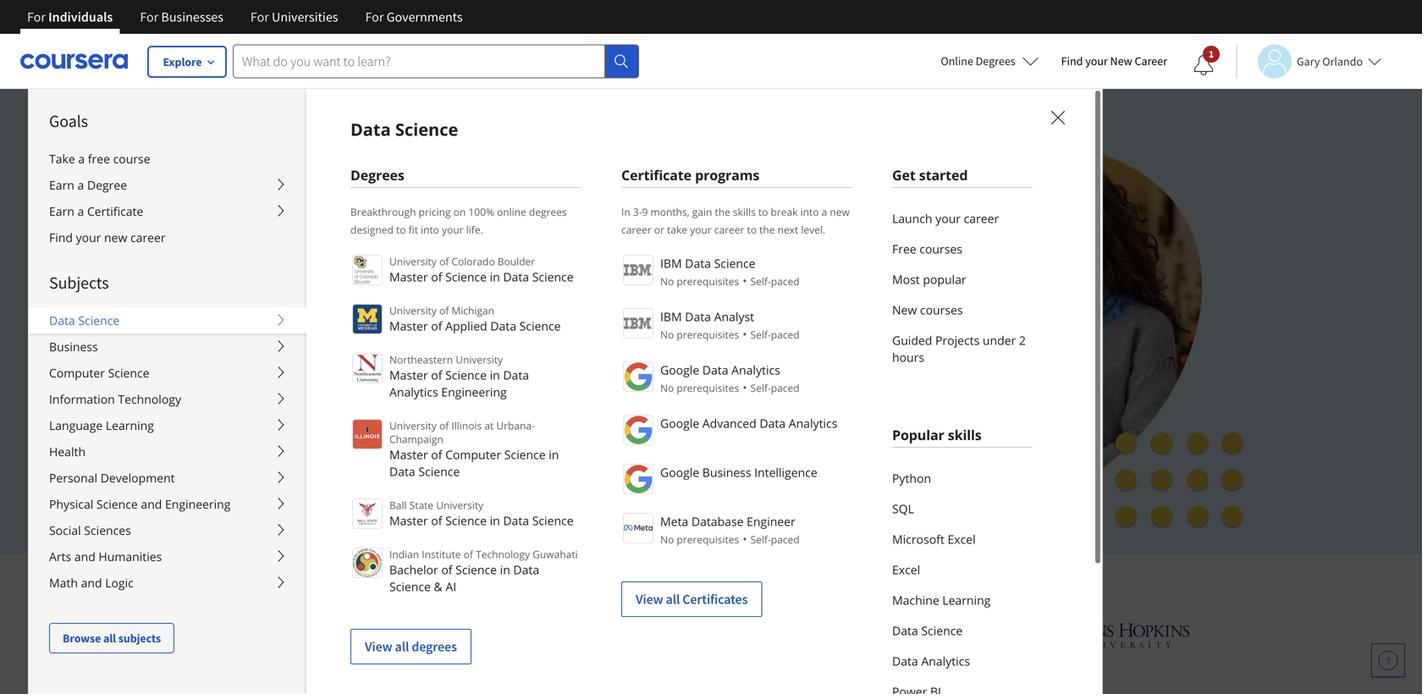 Task type: vqa. For each thing, say whether or not it's contained in the screenshot.
the 'Earn a Degree'
yes



Task type: locate. For each thing, give the bounding box(es) containing it.
no inside ibm data science no prerequisites • self-paced
[[661, 274, 674, 288]]

ibm data analyst no prerequisites • self-paced
[[661, 309, 800, 342]]

degrees
[[976, 53, 1016, 69], [351, 166, 405, 184]]

new right break
[[830, 205, 850, 219]]

prerequisites inside ibm data science no prerequisites • self-paced
[[677, 274, 739, 288]]

learning down information technology
[[106, 417, 154, 434]]

prerequisites for analyst
[[677, 328, 739, 342]]

1 vertical spatial learning
[[943, 592, 991, 608]]

3 no from the top
[[661, 381, 674, 395]]

ibm down included
[[661, 309, 682, 325]]

0 vertical spatial find
[[1062, 53, 1083, 69]]

• up the analyst
[[743, 273, 747, 289]]

science up guwahati
[[532, 513, 574, 529]]

1 horizontal spatial excel
[[948, 531, 976, 547]]

engineering up the "social sciences" popup button
[[165, 496, 231, 512]]

of down champaign
[[431, 447, 442, 463]]

view up google image
[[636, 591, 663, 608]]

6 partnername logo image from the top
[[623, 513, 654, 544]]

earn a certificate
[[49, 203, 143, 219]]

and inside dropdown button
[[141, 496, 162, 512]]

1 earn from the top
[[49, 177, 74, 193]]

data down take
[[685, 255, 711, 271]]

0 horizontal spatial business
[[49, 339, 98, 355]]

1 • from the top
[[743, 273, 747, 289]]

certificate up find your new career
[[87, 203, 143, 219]]

0 vertical spatial excel
[[948, 531, 976, 547]]

sciences
[[84, 522, 131, 539]]

into for degrees
[[421, 223, 439, 237]]

university inside the university of illinois at urbana- champaign master of computer science in data science
[[390, 419, 437, 433]]

day right start
[[291, 419, 312, 435]]

1 list from the top
[[893, 203, 1033, 373]]

master down "7,000+"
[[390, 269, 428, 285]]

start 7-day free trial
[[247, 419, 370, 435]]

0 horizontal spatial all
[[103, 631, 116, 646]]

0 vertical spatial degrees
[[976, 53, 1016, 69]]

0 horizontal spatial find
[[49, 229, 73, 246]]

1 horizontal spatial new
[[1111, 53, 1133, 69]]

google inside google advanced data analytics 'link'
[[661, 415, 700, 431]]

7-
[[279, 419, 291, 435]]

3 google from the top
[[661, 464, 700, 481]]

technology
[[118, 391, 181, 407], [476, 547, 530, 561]]

1 self- from the top
[[751, 274, 771, 288]]

1 vertical spatial with
[[873, 568, 914, 595]]

your
[[1086, 53, 1108, 69], [936, 210, 961, 227], [442, 223, 464, 237], [690, 223, 712, 237], [76, 229, 101, 246], [220, 297, 260, 323]]

1 vertical spatial degrees
[[412, 638, 457, 655]]

your left the life.
[[442, 223, 464, 237]]

0 vertical spatial view
[[636, 591, 663, 608]]

your inside find your new career link
[[76, 229, 101, 246]]

google business intelligence
[[661, 464, 818, 481]]

technology up the 275+
[[476, 547, 530, 561]]

data down guwahati
[[514, 562, 540, 578]]

machine learning
[[893, 592, 991, 608]]

certificate up 9
[[622, 166, 692, 184]]

find
[[1062, 53, 1083, 69], [49, 229, 73, 246]]

data down "boulder"
[[503, 269, 529, 285]]

university down 'applied'
[[456, 353, 503, 367]]

businesses
[[161, 8, 223, 25]]

0 vertical spatial on
[[454, 205, 466, 219]]

ibm down take
[[661, 255, 682, 271]]

development
[[101, 470, 175, 486]]

and inside popup button
[[81, 575, 102, 591]]

for for individuals
[[27, 8, 46, 25]]

0 vertical spatial certificate
[[622, 166, 692, 184]]

science down what do you want to learn? text field
[[395, 118, 458, 141]]

science down personal development
[[96, 496, 138, 512]]

science down urbana-
[[504, 447, 546, 463]]

earn a degree button
[[29, 172, 307, 198]]

1 partnername logo image from the top
[[623, 255, 654, 285]]

• inside google data analytics no prerequisites • self-paced
[[743, 379, 747, 395]]

machine learning link
[[893, 585, 1033, 616]]

• for engineer
[[743, 531, 747, 547]]

your inside find your new career link
[[1086, 53, 1108, 69]]

0 horizontal spatial new
[[893, 302, 917, 318]]

analytics inside google data analytics no prerequisites • self-paced
[[732, 362, 781, 378]]

paced for engineer
[[771, 533, 800, 547]]

computer
[[49, 365, 105, 381], [445, 447, 501, 463]]

google up meta
[[661, 464, 700, 481]]

degrees inside "data science" menu item
[[351, 166, 405, 184]]

0 horizontal spatial skills
[[733, 205, 756, 219]]

prerequisites inside ibm data analyst no prerequisites • self-paced
[[677, 328, 739, 342]]

online
[[497, 205, 526, 219]]

list
[[893, 203, 1033, 373], [893, 463, 1033, 694]]

2 list from the top
[[893, 463, 1033, 694]]

university down fit
[[390, 254, 437, 268]]

university inside university of michigan master of applied data science
[[390, 304, 437, 318]]

analytics inside 'link'
[[789, 415, 838, 431]]

hec paris image
[[916, 618, 975, 653]]

in down "boulder"
[[490, 269, 500, 285]]

1 paced from the top
[[771, 274, 800, 288]]

2 for from the left
[[140, 8, 159, 25]]

university of colorado boulder logo image
[[352, 255, 383, 285]]

paced inside ibm data science no prerequisites • self-paced
[[771, 274, 800, 288]]

of down state
[[431, 513, 442, 529]]

data inside ball state university master of science in data science
[[503, 513, 529, 529]]

0 vertical spatial business
[[49, 339, 98, 355]]

2 google from the top
[[661, 415, 700, 431]]

4 master from the top
[[390, 447, 428, 463]]

certificates
[[683, 591, 748, 608]]

free up most
[[893, 241, 917, 257]]

4 self- from the top
[[751, 533, 771, 547]]

earn a degree
[[49, 177, 127, 193]]

engineer
[[747, 514, 796, 530]]

What do you want to learn? text field
[[233, 44, 605, 78]]

0 horizontal spatial learning
[[106, 417, 154, 434]]

with
[[297, 458, 324, 474], [873, 568, 914, 595]]

paced inside meta database engineer no prerequisites • self-paced
[[771, 533, 800, 547]]

2 courses from the top
[[920, 302, 963, 318]]

1 vertical spatial new
[[893, 302, 917, 318]]

your inside the in 3-9 months, gain the skills to break into a new career or take your career to the next level.
[[690, 223, 712, 237]]

to left fit
[[396, 223, 406, 237]]

1 vertical spatial list
[[893, 463, 1033, 694]]

1 horizontal spatial engineering
[[441, 384, 507, 400]]

1 horizontal spatial all
[[395, 638, 409, 655]]

to down designed
[[371, 238, 389, 263]]

5 partnername logo image from the top
[[623, 464, 654, 495]]

1 horizontal spatial with
[[873, 568, 914, 595]]

university of michigan logo image
[[352, 304, 383, 334]]

a left free
[[78, 151, 85, 167]]

0 vertical spatial learning
[[106, 417, 154, 434]]

• inside ibm data science no prerequisites • self-paced
[[743, 273, 747, 289]]

a for free
[[78, 151, 85, 167]]

0 vertical spatial degrees
[[529, 205, 567, 219]]

1 google from the top
[[661, 362, 700, 378]]

into
[[801, 205, 819, 219], [421, 223, 439, 237]]

2 earn from the top
[[49, 203, 74, 219]]

start
[[247, 419, 277, 435]]

0 vertical spatial skills
[[733, 205, 756, 219]]

data up urbana-
[[503, 367, 529, 383]]

3 partnername logo image from the top
[[623, 362, 654, 392]]

• inside ibm data analyst no prerequisites • self-paced
[[743, 326, 747, 342]]

prerequisites down the analyst
[[677, 328, 739, 342]]

programs—all
[[515, 268, 638, 293]]

list containing launch your career
[[893, 203, 1033, 373]]

0 vertical spatial list
[[893, 203, 1033, 373]]

data inside indian institute of technology guwahati bachelor of science in data science & ai
[[514, 562, 540, 578]]

university inside university of colorado boulder master of science in data science
[[390, 254, 437, 268]]

1 horizontal spatial degrees
[[976, 53, 1016, 69]]

into right fit
[[421, 223, 439, 237]]

3 self- from the top
[[751, 381, 771, 395]]

find left the career
[[1062, 53, 1083, 69]]

partnername logo image
[[623, 255, 654, 285], [623, 308, 654, 339], [623, 362, 654, 392], [623, 415, 654, 445], [623, 464, 654, 495], [623, 513, 654, 544]]

1 horizontal spatial data science
[[351, 118, 458, 141]]

life.
[[466, 223, 483, 237]]

1 vertical spatial data science
[[49, 312, 120, 329]]

in right guarantee
[[549, 447, 559, 463]]

None search field
[[233, 44, 639, 78]]

data inside google data analytics no prerequisites • self-paced
[[703, 362, 729, 378]]

1 vertical spatial free
[[315, 419, 341, 435]]

find inside find your new career link
[[49, 229, 73, 246]]

science down machine learning
[[922, 623, 963, 639]]

1 courses from the top
[[920, 241, 963, 257]]

1 horizontal spatial computer
[[445, 447, 501, 463]]

google left advanced
[[661, 415, 700, 431]]

no inside ibm data analyst no prerequisites • self-paced
[[661, 328, 674, 342]]

and
[[299, 268, 333, 293], [141, 496, 162, 512], [74, 549, 96, 565], [723, 568, 759, 595], [81, 575, 102, 591]]

math
[[49, 575, 78, 591]]

partnername logo image for meta database engineer
[[623, 513, 654, 544]]

in
[[622, 205, 631, 219]]

certificate programs
[[622, 166, 760, 184]]

3 for from the left
[[251, 8, 269, 25]]

meta
[[661, 514, 689, 530]]

2 no from the top
[[661, 328, 674, 342]]

learning inside 'link'
[[943, 592, 991, 608]]

0 vertical spatial google
[[661, 362, 700, 378]]

learn from 275+ leading universities and companies with coursera plus
[[372, 568, 1050, 595]]

1 horizontal spatial degrees
[[529, 205, 567, 219]]

university down ready
[[390, 304, 437, 318]]

paced for analyst
[[771, 328, 800, 342]]

master inside the university of illinois at urbana- champaign master of computer science in data science
[[390, 447, 428, 463]]

get started
[[893, 166, 968, 184]]

0 vertical spatial engineering
[[441, 384, 507, 400]]

0 vertical spatial ibm
[[661, 255, 682, 271]]

science up state
[[419, 464, 460, 480]]

0 horizontal spatial data science
[[49, 312, 120, 329]]

computer down illinois
[[445, 447, 501, 463]]

4 prerequisites from the top
[[677, 533, 739, 547]]

1 master from the top
[[390, 269, 428, 285]]

0 horizontal spatial engineering
[[165, 496, 231, 512]]

2 paced from the top
[[771, 328, 800, 342]]

self- for analytics
[[751, 381, 771, 395]]

your left the career
[[1086, 53, 1108, 69]]

2 horizontal spatial data science
[[893, 623, 963, 639]]

0 vertical spatial courses
[[920, 241, 963, 257]]

0 vertical spatial technology
[[118, 391, 181, 407]]

take
[[667, 223, 688, 237]]

self- inside ibm data science no prerequisites • self-paced
[[751, 274, 771, 288]]

popular skills
[[893, 426, 982, 444]]

computer inside dropdown button
[[49, 365, 105, 381]]

2 ibm from the top
[[661, 309, 682, 325]]

1 horizontal spatial skills
[[948, 426, 982, 444]]

prerequisites inside meta database engineer no prerequisites • self-paced
[[677, 533, 739, 547]]

health button
[[29, 439, 307, 465]]

1 vertical spatial new
[[104, 229, 127, 246]]

university of michigan master of applied data science
[[390, 304, 561, 334]]

learning for language learning
[[106, 417, 154, 434]]

no for meta database engineer
[[661, 533, 674, 547]]

5 master from the top
[[390, 513, 428, 529]]

ibm for ibm data science
[[661, 255, 682, 271]]

0 horizontal spatial new
[[104, 229, 127, 246]]

google inside google data analytics no prerequisites • self-paced
[[661, 362, 700, 378]]

1 horizontal spatial view
[[636, 591, 663, 608]]

2 partnername logo image from the top
[[623, 308, 654, 339]]

computer up information
[[49, 365, 105, 381]]

launch
[[893, 210, 933, 227]]

guided
[[893, 332, 933, 348]]

no for ibm data analyst
[[661, 328, 674, 342]]

all for degrees
[[395, 638, 409, 655]]

self- down the analyst
[[751, 328, 771, 342]]

view for degrees
[[365, 638, 392, 655]]

0 vertical spatial free
[[893, 241, 917, 257]]

science down class
[[532, 269, 574, 285]]

day inside /year with 14-day money-back guarantee button
[[344, 458, 366, 474]]

a for certificate
[[77, 203, 84, 219]]

learning for machine learning
[[943, 592, 991, 608]]

day inside start 7-day free trial button
[[291, 419, 312, 435]]

0 horizontal spatial excel
[[893, 562, 921, 578]]

anytime
[[332, 380, 382, 396]]

career down 3-
[[622, 223, 652, 237]]

/year
[[263, 458, 294, 474]]

0 horizontal spatial the
[[715, 205, 731, 219]]

technology up language learning popup button
[[118, 391, 181, 407]]

paced down engineer
[[771, 533, 800, 547]]

excel up excel "link"
[[948, 531, 976, 547]]

1 horizontal spatial new
[[830, 205, 850, 219]]

ibm inside ibm data analyst no prerequisites • self-paced
[[661, 309, 682, 325]]

0 vertical spatial computer
[[49, 365, 105, 381]]

1 vertical spatial into
[[421, 223, 439, 237]]

ibm inside ibm data science no prerequisites • self-paced
[[661, 255, 682, 271]]

data inside ibm data science no prerequisites • self-paced
[[685, 255, 711, 271]]

find your new career link
[[29, 224, 307, 251]]

1 horizontal spatial learning
[[943, 592, 991, 608]]

science down subjects
[[78, 312, 120, 329]]

breakthrough pricing on 100% online degrees designed to fit into your life.
[[351, 205, 567, 237]]

1 button
[[1180, 45, 1228, 86]]

analytics inside northeastern university master of science in data analytics engineering
[[390, 384, 438, 400]]

4 no from the top
[[661, 533, 674, 547]]

help center image
[[1379, 650, 1399, 671]]

university inside northeastern university master of science in data analytics engineering
[[456, 353, 503, 367]]

1 vertical spatial degrees
[[351, 166, 405, 184]]

and left logic
[[81, 575, 102, 591]]

money-
[[369, 458, 413, 474]]

data science button
[[29, 307, 307, 334]]

self- for analyst
[[751, 328, 771, 342]]

paced inside ibm data analyst no prerequisites • self-paced
[[771, 328, 800, 342]]

prerequisites for analytics
[[677, 381, 739, 395]]

in right from
[[500, 562, 510, 578]]

data inside google advanced data analytics 'link'
[[760, 415, 786, 431]]

explore menu element
[[29, 89, 307, 654]]

4 partnername logo image from the top
[[623, 415, 654, 445]]

your inside launch your career link
[[936, 210, 961, 227]]

your up free courses link
[[936, 210, 961, 227]]

and down development at the left
[[141, 496, 162, 512]]

no down included
[[661, 328, 674, 342]]

paced for science
[[771, 274, 800, 288]]

science inside university of michigan master of applied data science
[[520, 318, 561, 334]]

day down university of illinois at urbana-champaign logo
[[344, 458, 366, 474]]

• down the analyst
[[743, 326, 747, 342]]

and up subscription
[[299, 268, 333, 293]]

paced inside google data analytics no prerequisites • self-paced
[[771, 381, 800, 395]]

3 paced from the top
[[771, 381, 800, 395]]

data down michigan
[[491, 318, 517, 334]]

science down northeastern
[[445, 367, 487, 383]]

in inside unlimited access to 7,000+ world-class courses, hands-on projects, and job-ready certificate programs—all included in your subscription
[[722, 268, 739, 293]]

4 • from the top
[[743, 531, 747, 547]]

health
[[49, 444, 86, 460]]

1 vertical spatial ibm
[[661, 309, 682, 325]]

1 no from the top
[[661, 274, 674, 288]]

find down earn a certificate
[[49, 229, 73, 246]]

1 horizontal spatial certificate
[[622, 166, 692, 184]]

1 horizontal spatial free
[[893, 241, 917, 257]]

courses inside free courses link
[[920, 241, 963, 257]]

1 for from the left
[[27, 8, 46, 25]]

indian institute of technology guwahati logo image
[[352, 548, 383, 578]]

0 vertical spatial day
[[291, 419, 312, 435]]

excel up "machine"
[[893, 562, 921, 578]]

1 vertical spatial technology
[[476, 547, 530, 561]]

0 horizontal spatial day
[[291, 419, 312, 435]]

analytics down ibm data analyst no prerequisites • self-paced
[[732, 362, 781, 378]]

no inside google data analytics no prerequisites • self-paced
[[661, 381, 674, 395]]

google for google data analytics no prerequisites • self-paced
[[661, 362, 700, 378]]

1 vertical spatial find
[[49, 229, 73, 246]]

university up back
[[390, 419, 437, 433]]

for left universities on the left top of page
[[251, 8, 269, 25]]

list containing python
[[893, 463, 1033, 694]]

self- inside ibm data analyst no prerequisites • self-paced
[[751, 328, 771, 342]]

ibm
[[661, 255, 682, 271], [661, 309, 682, 325]]

self- for engineer
[[751, 533, 771, 547]]

to left next
[[747, 223, 757, 237]]

skills inside the in 3-9 months, gain the skills to break into a new career or take your career to the next level.
[[733, 205, 756, 219]]

• inside meta database engineer no prerequisites • self-paced
[[743, 531, 747, 547]]

2 prerequisites from the top
[[677, 328, 739, 342]]

data down subjects
[[49, 312, 75, 329]]

science
[[395, 118, 458, 141], [714, 255, 756, 271], [445, 269, 487, 285], [532, 269, 574, 285], [78, 312, 120, 329], [520, 318, 561, 334], [108, 365, 149, 381], [445, 367, 487, 383], [504, 447, 546, 463], [419, 464, 460, 480], [96, 496, 138, 512], [445, 513, 487, 529], [532, 513, 574, 529], [456, 562, 497, 578], [390, 579, 431, 595], [922, 623, 963, 639]]

2 vertical spatial google
[[661, 464, 700, 481]]

browse all subjects button
[[49, 623, 175, 654]]

1 horizontal spatial business
[[703, 464, 752, 481]]

of down northeastern
[[431, 367, 442, 383]]

a left 'degree' on the left top
[[77, 177, 84, 193]]

2 vertical spatial data science
[[893, 623, 963, 639]]

1 horizontal spatial day
[[344, 458, 366, 474]]

0 horizontal spatial degrees
[[412, 638, 457, 655]]

0 horizontal spatial with
[[297, 458, 324, 474]]

0 vertical spatial new
[[830, 205, 850, 219]]

earn inside popup button
[[49, 203, 74, 219]]

find inside find your new career link
[[1062, 53, 1083, 69]]

and down meta database engineer no prerequisites • self-paced
[[723, 568, 759, 595]]

1 vertical spatial engineering
[[165, 496, 231, 512]]

python link
[[893, 463, 1033, 494]]

paced up google advanced data analytics on the bottom
[[771, 381, 800, 395]]

1 vertical spatial google
[[661, 415, 700, 431]]

0 horizontal spatial certificate
[[87, 203, 143, 219]]

earn down earn a degree
[[49, 203, 74, 219]]

1 vertical spatial business
[[703, 464, 752, 481]]

0 horizontal spatial view
[[365, 638, 392, 655]]

0 horizontal spatial technology
[[118, 391, 181, 407]]

2
[[1019, 332, 1026, 348]]

0 vertical spatial with
[[297, 458, 324, 474]]

data science down what do you want to learn? text field
[[351, 118, 458, 141]]

master inside northeastern university master of science in data analytics engineering
[[390, 367, 428, 383]]

the
[[715, 205, 731, 219], [760, 223, 775, 237]]

computer inside the university of illinois at urbana- champaign master of computer science in data science
[[445, 447, 501, 463]]

3 master from the top
[[390, 367, 428, 383]]

of inside ball state university master of science in data science
[[431, 513, 442, 529]]

no down the hands-
[[661, 274, 674, 288]]

1 horizontal spatial into
[[801, 205, 819, 219]]

with left 14-
[[297, 458, 324, 474]]

0 horizontal spatial free
[[315, 419, 341, 435]]

1 vertical spatial computer
[[445, 447, 501, 463]]

paced
[[771, 274, 800, 288], [771, 328, 800, 342], [771, 381, 800, 395], [771, 533, 800, 547]]

data science link
[[893, 616, 1033, 646]]

no inside meta database engineer no prerequisites • self-paced
[[661, 533, 674, 547]]

2 master from the top
[[390, 318, 428, 334]]

1 horizontal spatial technology
[[476, 547, 530, 561]]

into inside the in 3-9 months, gain the skills to break into a new career or take your career to the next level.
[[801, 205, 819, 219]]

advanced
[[703, 415, 757, 431]]

master
[[390, 269, 428, 285], [390, 318, 428, 334], [390, 367, 428, 383], [390, 447, 428, 463], [390, 513, 428, 529]]

3 prerequisites from the top
[[677, 381, 739, 395]]

0 vertical spatial into
[[801, 205, 819, 219]]

master down northeastern
[[390, 367, 428, 383]]

with down microsoft
[[873, 568, 914, 595]]

0 vertical spatial new
[[1111, 53, 1133, 69]]

most popular link
[[893, 264, 1033, 295]]

0 horizontal spatial on
[[454, 205, 466, 219]]

1 ibm from the top
[[661, 255, 682, 271]]

2 self- from the top
[[751, 328, 771, 342]]

earn inside dropdown button
[[49, 177, 74, 193]]

1 vertical spatial courses
[[920, 302, 963, 318]]

to
[[759, 205, 768, 219], [396, 223, 406, 237], [747, 223, 757, 237], [371, 238, 389, 263]]

degrees inside breakthrough pricing on 100% online degrees designed to fit into your life.
[[529, 205, 567, 219]]

university for master
[[390, 254, 437, 268]]

1 horizontal spatial find
[[1062, 53, 1083, 69]]

for left businesses
[[140, 8, 159, 25]]

1 vertical spatial on
[[695, 238, 717, 263]]

your inside breakthrough pricing on 100% online degrees designed to fit into your life.
[[442, 223, 464, 237]]

0 horizontal spatial degrees
[[351, 166, 405, 184]]

ball state university logo image
[[352, 499, 383, 529]]

1 prerequisites from the top
[[677, 274, 739, 288]]

most popular
[[893, 271, 967, 287]]

data left the analyst
[[685, 309, 711, 325]]

university of michigan image
[[698, 612, 742, 659]]

close image
[[1047, 106, 1069, 128], [1047, 106, 1069, 128], [1048, 107, 1070, 129]]

for
[[27, 8, 46, 25], [140, 8, 159, 25], [251, 8, 269, 25], [365, 8, 384, 25]]

coursera
[[919, 568, 1005, 595]]

data science
[[351, 118, 458, 141], [49, 312, 120, 329], [893, 623, 963, 639]]

sql
[[893, 501, 914, 517]]

prerequisites inside google data analytics no prerequisites • self-paced
[[677, 381, 739, 395]]

master down champaign
[[390, 447, 428, 463]]

to inside unlimited access to 7,000+ world-class courses, hands-on projects, and job-ready certificate programs—all included in your subscription
[[371, 238, 389, 263]]

a up level. at the top of page
[[822, 205, 828, 219]]

1 vertical spatial day
[[344, 458, 366, 474]]

day
[[291, 419, 312, 435], [344, 458, 366, 474]]

guarantee
[[444, 458, 506, 474]]

engineering up illinois
[[441, 384, 507, 400]]

in inside ball state university master of science in data science
[[490, 513, 500, 529]]

on left 100%
[[454, 205, 466, 219]]

degrees inside online degrees 'popup button'
[[976, 53, 1016, 69]]

view all certificates
[[636, 591, 748, 608]]

view all degrees list
[[351, 253, 581, 665]]

0 horizontal spatial computer
[[49, 365, 105, 381]]

prerequisites up advanced
[[677, 381, 739, 395]]

into inside breakthrough pricing on 100% online degrees designed to fit into your life.
[[421, 223, 439, 237]]

degrees
[[529, 205, 567, 219], [412, 638, 457, 655]]

1 horizontal spatial the
[[760, 223, 775, 237]]

0 vertical spatial earn
[[49, 177, 74, 193]]

courses
[[920, 241, 963, 257], [920, 302, 963, 318]]

gary orlando button
[[1236, 44, 1382, 78]]

at
[[485, 419, 494, 433]]

2 • from the top
[[743, 326, 747, 342]]

1 vertical spatial view
[[365, 638, 392, 655]]

data science down subjects
[[49, 312, 120, 329]]

learning down excel "link"
[[943, 592, 991, 608]]

subscription
[[265, 297, 372, 323]]

on inside breakthrough pricing on 100% online degrees designed to fit into your life.
[[454, 205, 466, 219]]

analyst
[[714, 309, 755, 325]]

in 3-9 months, gain the skills to break into a new career or take your career to the next level.
[[622, 205, 850, 237]]

data science up data analytics
[[893, 623, 963, 639]]

• for science
[[743, 273, 747, 289]]

skills up "python" link
[[948, 426, 982, 444]]

for left the individuals
[[27, 8, 46, 25]]

a down earn a degree
[[77, 203, 84, 219]]

partnername logo image for google data analytics
[[623, 362, 654, 392]]

3 • from the top
[[743, 379, 747, 395]]

degree
[[87, 177, 127, 193]]

self- inside google data analytics no prerequisites • self-paced
[[751, 381, 771, 395]]

your inside unlimited access to 7,000+ world-class courses, hands-on projects, and job-ready certificate programs—all included in your subscription
[[220, 297, 260, 323]]

career down earn a certificate popup button
[[130, 229, 166, 246]]

months,
[[651, 205, 690, 219]]

0 horizontal spatial into
[[421, 223, 439, 237]]

google for google business intelligence
[[661, 464, 700, 481]]

all left the certificates
[[666, 591, 680, 608]]

google inside google business intelligence link
[[661, 464, 700, 481]]

1 vertical spatial excel
[[893, 562, 921, 578]]

courses inside new courses link
[[920, 302, 963, 318]]

illinois
[[452, 419, 482, 433]]

4 paced from the top
[[771, 533, 800, 547]]

1 horizontal spatial on
[[695, 238, 717, 263]]

intelligence
[[755, 464, 818, 481]]

1 vertical spatial certificate
[[87, 203, 143, 219]]

4 for from the left
[[365, 8, 384, 25]]

1 vertical spatial earn
[[49, 203, 74, 219]]

self- up google advanced data analytics on the bottom
[[751, 381, 771, 395]]

2 horizontal spatial all
[[666, 591, 680, 608]]



Task type: describe. For each thing, give the bounding box(es) containing it.
excel inside "link"
[[893, 562, 921, 578]]

courses for new courses
[[920, 302, 963, 318]]

career
[[1135, 53, 1168, 69]]

university inside ball state university master of science in data science
[[436, 498, 484, 512]]

state
[[410, 498, 434, 512]]

gain
[[692, 205, 712, 219]]

data inside ibm data analyst no prerequisites • self-paced
[[685, 309, 711, 325]]

launch your career link
[[893, 203, 1033, 234]]

northeastern university  logo image
[[352, 353, 383, 384]]

included
[[643, 268, 718, 293]]

of inside northeastern university master of science in data analytics engineering
[[431, 367, 442, 383]]

cancel
[[292, 380, 329, 396]]

for universities
[[251, 8, 338, 25]]

partnername logo image inside google business intelligence link
[[623, 464, 654, 495]]

banner navigation
[[14, 0, 476, 34]]

science up institute
[[445, 513, 487, 529]]

courses for free courses
[[920, 241, 963, 257]]

science down bachelor
[[390, 579, 431, 595]]

institute
[[422, 547, 461, 561]]

personal development button
[[29, 465, 307, 491]]

engineering inside dropdown button
[[165, 496, 231, 512]]

• for analytics
[[743, 379, 747, 395]]

find your new career
[[49, 229, 166, 246]]

for for governments
[[365, 8, 384, 25]]

microsoft excel
[[893, 531, 976, 547]]

class
[[512, 238, 554, 263]]

data science inside dropdown button
[[49, 312, 120, 329]]

free courses
[[893, 241, 963, 257]]

free courses link
[[893, 234, 1033, 264]]

technology inside information technology dropdown button
[[118, 391, 181, 407]]

or
[[654, 223, 665, 237]]

data inside northeastern university master of science in data analytics engineering
[[503, 367, 529, 383]]

9
[[642, 205, 648, 219]]

0 vertical spatial the
[[715, 205, 731, 219]]

for for businesses
[[140, 8, 159, 25]]

subjects
[[49, 272, 109, 293]]

take
[[49, 151, 75, 167]]

free inside button
[[315, 419, 341, 435]]

science inside northeastern university master of science in data analytics engineering
[[445, 367, 487, 383]]

physical science and engineering button
[[29, 491, 307, 517]]

database
[[692, 514, 744, 530]]

champaign
[[390, 432, 444, 446]]

of down "7,000+"
[[431, 269, 442, 285]]

science down colorado
[[445, 269, 487, 285]]

google image
[[552, 620, 644, 651]]

no for ibm data science
[[661, 274, 674, 288]]

university for of
[[390, 304, 437, 318]]

3-
[[633, 205, 642, 219]]

a inside the in 3-9 months, gain the skills to break into a new career or take your career to the next level.
[[822, 205, 828, 219]]

of right institute
[[464, 547, 473, 561]]

find for find your new career
[[1062, 53, 1083, 69]]

into for certificate programs
[[801, 205, 819, 219]]

prerequisites for science
[[677, 274, 739, 288]]

take a free course link
[[29, 146, 307, 172]]

in inside northeastern university master of science in data analytics engineering
[[490, 367, 500, 383]]

for businesses
[[140, 8, 223, 25]]

science up information technology
[[108, 365, 149, 381]]

leading
[[535, 568, 604, 595]]

university for urbana-
[[390, 419, 437, 433]]

earn for earn a certificate
[[49, 203, 74, 219]]

• for analyst
[[743, 326, 747, 342]]

bachelor
[[390, 562, 438, 578]]

johns hopkins university image
[[1030, 620, 1191, 651]]

information technology button
[[29, 386, 307, 412]]

trial
[[343, 419, 370, 435]]

in inside the university of illinois at urbana- champaign master of computer science in data science
[[549, 447, 559, 463]]

get
[[893, 166, 916, 184]]

earn for earn a degree
[[49, 177, 74, 193]]

data science menu item
[[306, 88, 1423, 694]]

ibm for ibm data analyst
[[661, 309, 682, 325]]

boulder
[[498, 254, 535, 268]]

world-
[[456, 238, 512, 263]]

earn a certificate button
[[29, 198, 307, 224]]

self- for science
[[751, 274, 771, 288]]

new inside the in 3-9 months, gain the skills to break into a new career or take your career to the next level.
[[830, 205, 850, 219]]

google for google advanced data analytics
[[661, 415, 700, 431]]

for individuals
[[27, 8, 113, 25]]

science up ai
[[456, 562, 497, 578]]

information technology
[[49, 391, 181, 407]]

start 7-day free trial button
[[220, 407, 397, 447]]

all inside button
[[103, 631, 116, 646]]

unlimited access to 7,000+ world-class courses, hands-on projects, and job-ready certificate programs—all included in your subscription
[[220, 238, 739, 323]]

a for degree
[[77, 177, 84, 193]]

all for certificate programs
[[666, 591, 680, 608]]

&
[[434, 579, 443, 595]]

university of illinois at urbana-champaign image
[[232, 622, 365, 649]]

urbana-
[[497, 419, 535, 433]]

for for universities
[[251, 8, 269, 25]]

university of illinois at urbana- champaign master of computer science in data science
[[390, 419, 559, 480]]

of left colorado
[[439, 254, 449, 268]]

data inside data analytics link
[[893, 653, 919, 669]]

business inside popup button
[[49, 339, 98, 355]]

partnername logo image inside google advanced data analytics 'link'
[[623, 415, 654, 445]]

data up coursera plus image
[[351, 118, 391, 141]]

data science group
[[28, 88, 1423, 694]]

list for started
[[893, 203, 1033, 373]]

1 vertical spatial the
[[760, 223, 775, 237]]

social sciences
[[49, 522, 131, 539]]

to left break
[[759, 205, 768, 219]]

in inside indian institute of technology guwahati bachelor of science in data science & ai
[[500, 562, 510, 578]]

master inside ball state university master of science in data science
[[390, 513, 428, 529]]

list for skills
[[893, 463, 1033, 694]]

meta database engineer no prerequisites • self-paced
[[661, 514, 800, 547]]

for governments
[[365, 8, 463, 25]]

engineering inside northeastern university master of science in data analytics engineering
[[441, 384, 507, 400]]

excel link
[[893, 555, 1033, 585]]

/year with 14-day money-back guarantee button
[[220, 457, 506, 475]]

google data analytics no prerequisites • self-paced
[[661, 362, 800, 395]]

of left 'applied'
[[431, 318, 442, 334]]

launch your career
[[893, 210, 999, 227]]

physical science and engineering
[[49, 496, 231, 512]]

explore button
[[148, 47, 226, 77]]

and inside dropdown button
[[74, 549, 96, 565]]

partnername logo image for ibm data science
[[623, 255, 654, 285]]

no for google data analytics
[[661, 381, 674, 395]]

degrees inside list
[[412, 638, 457, 655]]

social sciences button
[[29, 517, 307, 544]]

projects,
[[220, 268, 295, 293]]

duke university image
[[419, 620, 498, 647]]

prerequisites for engineer
[[677, 533, 739, 547]]

ready
[[371, 268, 420, 293]]

personal
[[49, 470, 97, 486]]

show notifications image
[[1194, 55, 1214, 75]]

explore
[[163, 54, 202, 69]]

guided projects under 2 hours
[[893, 332, 1026, 365]]

certificate inside "data science" menu item
[[622, 166, 692, 184]]

data inside university of michigan master of applied data science
[[491, 318, 517, 334]]

take a free course
[[49, 151, 150, 167]]

with inside button
[[297, 458, 324, 474]]

coursera plus image
[[220, 159, 478, 184]]

gary orlando
[[1297, 54, 1363, 69]]

find for find your new career
[[49, 229, 73, 246]]

1
[[1209, 47, 1214, 61]]

university of illinois at urbana-champaign logo image
[[352, 419, 383, 450]]

arts and humanities
[[49, 549, 162, 565]]

data inside data science link
[[893, 623, 919, 639]]

online
[[941, 53, 974, 69]]

new courses
[[893, 302, 963, 318]]

of down institute
[[441, 562, 453, 578]]

northeastern university master of science in data analytics engineering
[[390, 353, 529, 400]]

hands-
[[635, 238, 695, 263]]

career up free courses link
[[964, 210, 999, 227]]

data inside the university of illinois at urbana- champaign master of computer science in data science
[[390, 464, 416, 480]]

language learning button
[[29, 412, 307, 439]]

business inside view all certificates list
[[703, 464, 752, 481]]

pricing
[[419, 205, 451, 219]]

science inside ibm data science no prerequisites • self-paced
[[714, 255, 756, 271]]

master inside university of colorado boulder master of science in data science
[[390, 269, 428, 285]]

partnername logo image for ibm data analyst
[[623, 308, 654, 339]]

certificate inside popup button
[[87, 203, 143, 219]]

designed
[[351, 223, 394, 237]]

indian institute of technology guwahati bachelor of science in data science & ai
[[390, 547, 578, 595]]

ai
[[446, 579, 457, 595]]

analytics down "hec paris" image
[[922, 653, 970, 669]]

career up ibm data science no prerequisites • self-paced
[[715, 223, 745, 237]]

level.
[[801, 223, 826, 237]]

and inside unlimited access to 7,000+ world-class courses, hands-on projects, and job-ready certificate programs—all included in your subscription
[[299, 268, 333, 293]]

universities
[[609, 568, 718, 595]]

job-
[[337, 268, 371, 293]]

0 vertical spatial data science
[[351, 118, 458, 141]]

humanities
[[99, 549, 162, 565]]

math and logic button
[[29, 570, 307, 596]]

information
[[49, 391, 115, 407]]

northeastern
[[390, 353, 453, 367]]

courses,
[[558, 238, 630, 263]]

machine
[[893, 592, 940, 608]]

of up 'applied'
[[439, 304, 449, 318]]

career inside explore menu element
[[130, 229, 166, 246]]

data inside university of colorado boulder master of science in data science
[[503, 269, 529, 285]]

coursera image
[[20, 48, 128, 75]]

fit
[[409, 223, 418, 237]]

google advanced data analytics
[[661, 415, 838, 431]]

1 vertical spatial skills
[[948, 426, 982, 444]]

data analytics link
[[893, 646, 1033, 677]]

master inside university of michigan master of applied data science
[[390, 318, 428, 334]]

of left illinois
[[439, 419, 449, 433]]

paced for analytics
[[771, 381, 800, 395]]

technology inside indian institute of technology guwahati bachelor of science in data science & ai
[[476, 547, 530, 561]]

to inside breakthrough pricing on 100% online degrees designed to fit into your life.
[[396, 223, 406, 237]]

view for certificate programs
[[636, 591, 663, 608]]

in inside university of colorado boulder master of science in data science
[[490, 269, 500, 285]]

new inside "data science" menu item
[[893, 302, 917, 318]]

free inside "data science" menu item
[[893, 241, 917, 257]]

university of colorado boulder master of science in data science
[[390, 254, 574, 285]]

data inside data science dropdown button
[[49, 312, 75, 329]]

on inside unlimited access to 7,000+ world-class courses, hands-on projects, and job-ready certificate programs—all included in your subscription
[[695, 238, 717, 263]]

view all certificates list
[[622, 253, 852, 617]]

microsoft
[[893, 531, 945, 547]]

new courses link
[[893, 295, 1033, 325]]

new inside explore menu element
[[104, 229, 127, 246]]

orlando
[[1323, 54, 1363, 69]]

popular
[[923, 271, 967, 287]]

science inside list
[[922, 623, 963, 639]]



